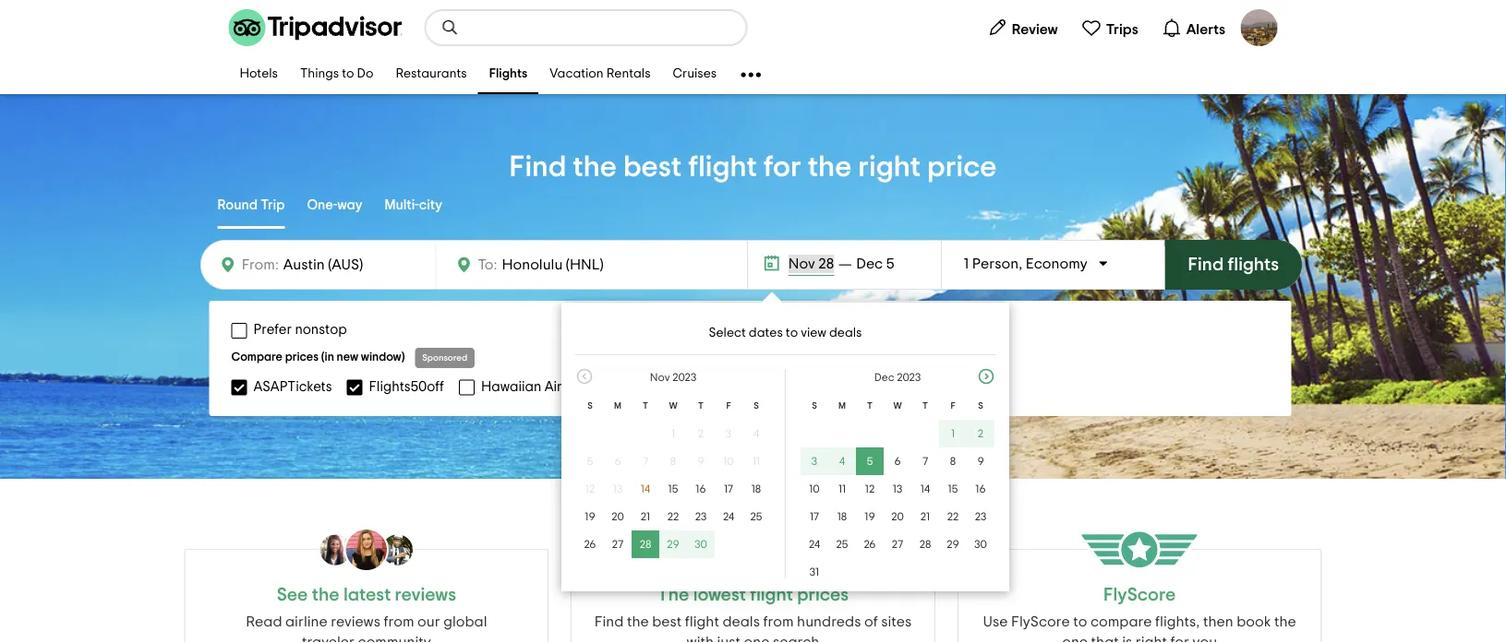 Task type: vqa. For each thing, say whether or not it's contained in the screenshot.
second WAS from right
no



Task type: describe. For each thing, give the bounding box(es) containing it.
find flights
[[1188, 256, 1279, 274]]

nov 28
[[788, 257, 834, 271]]

0 vertical spatial 24
[[723, 512, 734, 523]]

2 14 from the left
[[920, 484, 930, 495]]

1 t from the left
[[643, 402, 648, 411]]

the
[[657, 586, 689, 605]]

is
[[1122, 635, 1132, 644]]

select for select all
[[928, 380, 970, 394]]

1 person , economy
[[964, 257, 1087, 271]]

2 21 from the left
[[920, 512, 930, 523]]

multi-
[[385, 198, 419, 212]]

f for dec 2023
[[951, 402, 955, 411]]

use
[[983, 615, 1008, 630]]

alerts
[[1186, 22, 1225, 36]]

dates
[[749, 327, 783, 340]]

flight for deals
[[685, 615, 719, 630]]

0 horizontal spatial 5
[[587, 456, 593, 467]]

use flyscore to compare flights, then book the one that is right for you
[[983, 615, 1296, 644]]

2 6 from the left
[[894, 456, 901, 467]]

m for nov 2023
[[614, 402, 621, 411]]

0 vertical spatial 25
[[750, 512, 762, 523]]

1 vertical spatial 4
[[839, 456, 845, 467]]

compare prices (in new window)
[[231, 351, 405, 363]]

deals for view
[[829, 327, 862, 340]]

compare
[[231, 351, 282, 363]]

prices
[[285, 351, 319, 363]]

cruises
[[673, 68, 717, 81]]

2023 for nov 2023
[[672, 372, 696, 383]]

1 29 from the left
[[667, 539, 679, 550]]

cheap
[[1186, 31, 1218, 42]]

tickets
[[1289, 31, 1322, 42]]

1 horizontal spatial 5
[[867, 456, 873, 467]]

1 22 from the left
[[667, 512, 679, 523]]

1 2 from the left
[[698, 428, 704, 440]]

1 horizontal spatial flyscore
[[1104, 586, 1176, 605]]

flightsearchdirect
[[780, 380, 898, 394]]

vacation rentals
[[550, 68, 651, 81]]

vacation rentals link
[[539, 55, 662, 94]]

flight for for
[[688, 152, 757, 182]]

cruises link
[[662, 55, 728, 94]]

price
[[927, 152, 997, 182]]

2 horizontal spatial 1
[[964, 257, 969, 271]]

2 13 from the left
[[893, 484, 902, 495]]

one
[[1062, 635, 1088, 644]]

one search
[[744, 635, 819, 644]]

read airline reviews from our global traveler community
[[246, 615, 487, 644]]

alerts link
[[1154, 9, 1233, 46]]

unpublishedflight
[[628, 380, 743, 394]]

restaurants
[[396, 68, 467, 81]]

restaurants link
[[385, 55, 478, 94]]

1 26 from the left
[[584, 539, 596, 550]]

flights,
[[1155, 615, 1200, 630]]

rentals
[[606, 68, 651, 81]]

1 horizontal spatial 10
[[809, 484, 820, 495]]

city
[[419, 198, 442, 212]]

2 27 from the left
[[892, 539, 903, 550]]

economy
[[1026, 257, 1087, 271]]

then
[[1203, 615, 1233, 630]]

1 s from the left
[[587, 402, 593, 411]]

lowest
[[693, 586, 746, 605]]

s m t w t f s for dec
[[812, 402, 983, 411]]

new
[[337, 351, 358, 363]]

2 9 from the left
[[977, 456, 984, 467]]

of
[[864, 615, 878, 630]]

airports
[[882, 323, 932, 337]]

flights50off
[[369, 380, 444, 394]]

round trip link
[[217, 185, 285, 229]]

2 30 from the left
[[974, 539, 987, 550]]

0 vertical spatial flights
[[1220, 31, 1250, 42]]

dec for dec 5
[[856, 257, 883, 271]]

0 vertical spatial 17
[[724, 484, 733, 495]]

find for find the best flight deals from hundreds of sites with just one search
[[594, 615, 624, 630]]

1 7 from the left
[[643, 456, 648, 467]]

f for nov 2023
[[726, 402, 731, 411]]

flights link
[[478, 55, 539, 94]]

2 23 from the left
[[975, 512, 986, 523]]

compare
[[1090, 615, 1152, 630]]

dec 5
[[856, 257, 895, 271]]

2 horizontal spatial 28
[[919, 539, 931, 550]]

1 9 from the left
[[698, 456, 704, 467]]

hawaiian airlines
[[481, 380, 591, 394]]

hotels link
[[229, 55, 289, 94]]

airlines
[[545, 380, 591, 394]]

1 21 from the left
[[641, 512, 650, 523]]

1 horizontal spatial 18
[[837, 512, 847, 523]]

0 vertical spatial 4
[[753, 428, 759, 440]]

nonstop
[[295, 323, 347, 337]]

2 8 from the left
[[950, 456, 956, 467]]

things
[[300, 68, 339, 81]]

1 12 from the left
[[585, 484, 595, 495]]

m for dec 2023
[[838, 402, 846, 411]]

best for deals
[[652, 615, 682, 630]]

all
[[973, 380, 989, 394]]

trips
[[1106, 22, 1138, 36]]

to:
[[478, 258, 497, 272]]

from inside read airline reviews from our global traveler community
[[384, 615, 414, 630]]

round
[[217, 198, 258, 212]]

flight prices
[[750, 586, 849, 605]]

reviews inside read airline reviews from our global traveler community
[[331, 615, 380, 630]]

review link
[[979, 9, 1066, 46]]

1 horizontal spatial 28
[[818, 257, 834, 271]]

select all
[[928, 380, 989, 394]]

find for find the best flight for the right price
[[509, 152, 566, 182]]

find flights button
[[1165, 240, 1302, 290]]

2023 for dec 2023
[[897, 372, 921, 383]]

select for select dates to view deals
[[709, 327, 746, 340]]

trips link
[[1073, 9, 1146, 46]]

vacation
[[550, 68, 604, 81]]

1 horizontal spatial 3
[[812, 456, 817, 467]]

the inside use flyscore to compare flights, then book the one that is right for you
[[1274, 615, 1296, 630]]

traveler community
[[302, 635, 431, 644]]

0 horizontal spatial 1
[[671, 428, 675, 440]]

nearby
[[833, 323, 879, 337]]

with
[[687, 635, 714, 644]]

0 vertical spatial reviews
[[395, 586, 456, 605]]

asaptickets
[[253, 380, 332, 394]]

airline
[[285, 615, 328, 630]]

one-way
[[307, 198, 362, 212]]

3 t from the left
[[867, 402, 873, 411]]

1 horizontal spatial 24
[[809, 539, 820, 550]]

book
[[1237, 615, 1271, 630]]

0 horizontal spatial 3
[[726, 428, 731, 440]]

person
[[972, 257, 1019, 271]]

4 t from the left
[[923, 402, 928, 411]]

see
[[277, 586, 308, 605]]

2 19 from the left
[[865, 512, 875, 523]]

just
[[717, 635, 741, 644]]

0 vertical spatial 11
[[752, 456, 760, 467]]

sites
[[881, 615, 912, 630]]

w for nov
[[669, 402, 677, 411]]

the lowest flight prices
[[657, 586, 849, 605]]

multi-city link
[[385, 185, 442, 229]]

dec for dec 2023
[[874, 372, 894, 383]]

4 s from the left
[[978, 402, 983, 411]]



Task type: locate. For each thing, give the bounding box(es) containing it.
way
[[337, 198, 362, 212]]

7
[[643, 456, 648, 467], [922, 456, 928, 467]]

s m t w t f s down unpublishedflight
[[587, 402, 759, 411]]

best
[[623, 152, 682, 182], [652, 615, 682, 630]]

0 vertical spatial find
[[509, 152, 566, 182]]

1 vertical spatial reviews
[[331, 615, 380, 630]]

select left all
[[928, 380, 970, 394]]

2 f from the left
[[951, 402, 955, 411]]

2 vertical spatial to
[[1073, 615, 1087, 630]]

the
[[573, 152, 617, 182], [808, 152, 852, 182], [312, 586, 339, 605], [627, 615, 649, 630], [1274, 615, 1296, 630]]

7 down unpublishedflight
[[643, 456, 648, 467]]

1 left person
[[964, 257, 969, 271]]

17
[[724, 484, 733, 495], [810, 512, 819, 523]]

2 29 from the left
[[947, 539, 959, 550]]

dec right nov 28
[[856, 257, 883, 271]]

flights
[[1228, 256, 1279, 274]]

1 vertical spatial 11
[[838, 484, 846, 495]]

1 2023 from the left
[[672, 372, 696, 383]]

1 from from the left
[[384, 615, 414, 630]]

profile picture image
[[1241, 9, 1278, 46]]

the for see the latest reviews
[[312, 586, 339, 605]]

the inside find the best flight deals from hundreds of sites with just one search
[[627, 615, 649, 630]]

the for find the best flight deals from hundreds of sites with just one search
[[627, 615, 649, 630]]

2 s m t w t f s from the left
[[812, 402, 983, 411]]

1 down "select all"
[[951, 428, 955, 440]]

1 horizontal spatial 22
[[947, 512, 959, 523]]

1 horizontal spatial 19
[[865, 512, 875, 523]]

0 horizontal spatial 10
[[723, 456, 734, 467]]

flyscore up compare
[[1104, 586, 1176, 605]]

None search field
[[426, 11, 746, 44]]

flyscore
[[1104, 586, 1176, 605], [1011, 615, 1070, 630]]

right left price
[[858, 152, 921, 182]]

2 horizontal spatial find
[[1188, 256, 1224, 274]]

from up 'one search'
[[763, 615, 794, 630]]

1 horizontal spatial 6
[[894, 456, 901, 467]]

25
[[750, 512, 762, 523], [836, 539, 848, 550]]

1 vertical spatial flight
[[685, 615, 719, 630]]

0 horizontal spatial 16
[[696, 484, 706, 495]]

6
[[614, 456, 621, 467], [894, 456, 901, 467]]

0 vertical spatial best
[[623, 152, 682, 182]]

1 20 from the left
[[611, 512, 624, 523]]

w down unpublishedflight
[[669, 402, 677, 411]]

1 vertical spatial dec
[[874, 372, 894, 383]]

2 20 from the left
[[891, 512, 904, 523]]

for
[[764, 152, 801, 182]]

0 horizontal spatial s m t w t f s
[[587, 402, 759, 411]]

find the best flight deals from hundreds of sites with just one search
[[594, 615, 912, 644]]

1 f from the left
[[726, 402, 731, 411]]

find inside find the best flight deals from hundreds of sites with just one search
[[594, 615, 624, 630]]

best inside find the best flight deals from hundreds of sites with just one search
[[652, 615, 682, 630]]

deals up just
[[722, 615, 760, 630]]

24 up lowest
[[723, 512, 734, 523]]

prefer
[[253, 323, 292, 337]]

2 16 from the left
[[975, 484, 986, 495]]

1 horizontal spatial 8
[[950, 456, 956, 467]]

2 12 from the left
[[865, 484, 875, 495]]

w for dec
[[893, 402, 902, 411]]

select dates to view deals
[[709, 327, 862, 340]]

1 horizontal spatial nov
[[788, 257, 815, 271]]

s down the dates
[[754, 402, 759, 411]]

1 horizontal spatial 1
[[951, 428, 955, 440]]

14
[[641, 484, 650, 495], [920, 484, 930, 495]]

25 up the lowest flight prices
[[750, 512, 762, 523]]

0 horizontal spatial 12
[[585, 484, 595, 495]]

9 down all
[[977, 456, 984, 467]]

2 horizontal spatial to
[[1073, 615, 1087, 630]]

s down all
[[978, 402, 983, 411]]

1 horizontal spatial to
[[786, 327, 798, 340]]

0 horizontal spatial w
[[669, 402, 677, 411]]

0 horizontal spatial 13
[[613, 484, 623, 495]]

hawaiian
[[481, 380, 542, 394]]

2 2 from the left
[[978, 428, 984, 440]]

3
[[726, 428, 731, 440], [812, 456, 817, 467]]

for you
[[1170, 635, 1217, 644]]

0 horizontal spatial 17
[[724, 484, 733, 495]]

the for find the best flight for the right price
[[573, 152, 617, 182]]

1 15 from the left
[[668, 484, 678, 495]]

1 horizontal spatial 15
[[948, 484, 958, 495]]

15
[[668, 484, 678, 495], [948, 484, 958, 495]]

see the latest reviews
[[277, 586, 456, 605]]

reviews up our on the bottom of page
[[395, 586, 456, 605]]

7 down "select all"
[[922, 456, 928, 467]]

1 vertical spatial 25
[[836, 539, 848, 550]]

1 horizontal spatial 11
[[838, 484, 846, 495]]

2 down all
[[978, 428, 984, 440]]

0 vertical spatial select
[[709, 327, 746, 340]]

29
[[667, 539, 679, 550], [947, 539, 959, 550]]

2 15 from the left
[[948, 484, 958, 495]]

1 13 from the left
[[613, 484, 623, 495]]

m
[[614, 402, 621, 411], [838, 402, 846, 411]]

0 horizontal spatial 9
[[698, 456, 704, 467]]

from
[[384, 615, 414, 630], [763, 615, 794, 630]]

1 vertical spatial select
[[928, 380, 970, 394]]

one-way link
[[307, 185, 362, 229]]

prefer nonstop
[[253, 323, 347, 337]]

-
[[1253, 31, 1256, 42]]

0 horizontal spatial flyscore
[[1011, 615, 1070, 630]]

read
[[246, 615, 282, 630]]

1 s m t w t f s from the left
[[587, 402, 759, 411]]

1 vertical spatial flights
[[489, 68, 527, 81]]

find
[[509, 152, 566, 182], [1188, 256, 1224, 274], [594, 615, 624, 630]]

1 horizontal spatial 26
[[864, 539, 876, 550]]

s m t w t f s for nov
[[587, 402, 759, 411]]

0 horizontal spatial 21
[[641, 512, 650, 523]]

3 down flightsearchdirect
[[812, 456, 817, 467]]

0 horizontal spatial 8
[[670, 456, 676, 467]]

12
[[585, 484, 595, 495], [865, 484, 875, 495]]

30 up use
[[974, 539, 987, 550]]

0 horizontal spatial 22
[[667, 512, 679, 523]]

2 m from the left
[[838, 402, 846, 411]]

5 up airports
[[886, 257, 895, 271]]

window)
[[361, 351, 405, 363]]

s down flightsearchdirect
[[812, 402, 817, 411]]

0 vertical spatial 3
[[726, 428, 731, 440]]

8 down "select all"
[[950, 456, 956, 467]]

flights
[[1220, 31, 1250, 42], [489, 68, 527, 81]]

0 horizontal spatial 19
[[585, 512, 595, 523]]

sponsored
[[422, 354, 467, 363]]

0 horizontal spatial 15
[[668, 484, 678, 495]]

26
[[584, 539, 596, 550], [864, 539, 876, 550]]

nov 2023
[[650, 372, 696, 383]]

8 down unpublishedflight
[[670, 456, 676, 467]]

w down dec 2023
[[893, 402, 902, 411]]

0 horizontal spatial reviews
[[331, 615, 380, 630]]

nov for nov 28
[[788, 257, 815, 271]]

select left the dates
[[709, 327, 746, 340]]

0 vertical spatial to
[[342, 68, 354, 81]]

0 horizontal spatial flights
[[489, 68, 527, 81]]

2 26 from the left
[[864, 539, 876, 550]]

to
[[342, 68, 354, 81], [786, 327, 798, 340], [1073, 615, 1087, 630]]

0 horizontal spatial deals
[[722, 615, 760, 630]]

to left do at the top of page
[[342, 68, 354, 81]]

1 horizontal spatial w
[[893, 402, 902, 411]]

1 vertical spatial 17
[[810, 512, 819, 523]]

16
[[696, 484, 706, 495], [975, 484, 986, 495]]

0 horizontal spatial 28
[[640, 539, 651, 550]]

that
[[1091, 635, 1119, 644]]

include
[[783, 323, 830, 337]]

right
[[858, 152, 921, 182], [1136, 635, 1167, 644]]

things to do link
[[289, 55, 385, 94]]

10 up 31
[[809, 484, 820, 495]]

dec down airports
[[874, 372, 894, 383]]

to left view
[[786, 327, 798, 340]]

deals right view
[[829, 327, 862, 340]]

0 horizontal spatial from
[[384, 615, 414, 630]]

0 horizontal spatial 14
[[641, 484, 650, 495]]

2023
[[672, 372, 696, 383], [897, 372, 921, 383]]

24 up 31
[[809, 539, 820, 550]]

From where? text field
[[279, 252, 424, 278]]

2 horizontal spatial 5
[[886, 257, 895, 271]]

0 horizontal spatial 4
[[753, 428, 759, 440]]

1 horizontal spatial find
[[594, 615, 624, 630]]

our
[[417, 615, 440, 630]]

2 2023 from the left
[[897, 372, 921, 383]]

to up the one
[[1073, 615, 1087, 630]]

1 horizontal spatial select
[[928, 380, 970, 394]]

flights left vacation
[[489, 68, 527, 81]]

0 horizontal spatial find
[[509, 152, 566, 182]]

f
[[726, 402, 731, 411], [951, 402, 955, 411]]

0 horizontal spatial to
[[342, 68, 354, 81]]

flight
[[688, 152, 757, 182], [685, 615, 719, 630]]

9 down unpublishedflight
[[698, 456, 704, 467]]

from:
[[242, 258, 279, 272]]

1 horizontal spatial 25
[[836, 539, 848, 550]]

right inside use flyscore to compare flights, then book the one that is right for you
[[1136, 635, 1167, 644]]

0 horizontal spatial nov
[[650, 372, 670, 383]]

1 6 from the left
[[614, 456, 621, 467]]

0 horizontal spatial 2023
[[672, 372, 696, 383]]

1 horizontal spatial 17
[[810, 512, 819, 523]]

1 horizontal spatial 27
[[892, 539, 903, 550]]

30 up lowest
[[695, 539, 707, 550]]

from left our on the bottom of page
[[384, 615, 414, 630]]

1 m from the left
[[614, 402, 621, 411]]

1 vertical spatial find
[[1188, 256, 1224, 274]]

1 16 from the left
[[696, 484, 706, 495]]

view
[[801, 327, 826, 340]]

2 22 from the left
[[947, 512, 959, 523]]

1 vertical spatial flyscore
[[1011, 615, 1070, 630]]

25 up flight prices
[[836, 539, 848, 550]]

f down "select all"
[[951, 402, 955, 411]]

airline
[[1258, 31, 1287, 42]]

1 w from the left
[[669, 402, 677, 411]]

round trip
[[217, 198, 285, 212]]

4
[[753, 428, 759, 440], [839, 456, 845, 467]]

0 horizontal spatial right
[[858, 152, 921, 182]]

1 horizontal spatial 30
[[974, 539, 987, 550]]

(in
[[321, 351, 334, 363]]

18
[[751, 484, 761, 495], [837, 512, 847, 523]]

5
[[886, 257, 895, 271], [587, 456, 593, 467], [867, 456, 873, 467]]

10 down unpublishedflight
[[723, 456, 734, 467]]

1 vertical spatial 10
[[809, 484, 820, 495]]

1 vertical spatial 24
[[809, 539, 820, 550]]

find the best flight for the right price
[[509, 152, 997, 182]]

0 horizontal spatial 6
[[614, 456, 621, 467]]

1 horizontal spatial 16
[[975, 484, 986, 495]]

best for for
[[623, 152, 682, 182]]

1 down unpublishedflight
[[671, 428, 675, 440]]

cheap flights - airline tickets
[[1186, 31, 1322, 42]]

flight inside find the best flight deals from hundreds of sites with just one search
[[685, 615, 719, 630]]

5 down 'airlines'
[[587, 456, 593, 467]]

0 horizontal spatial 23
[[695, 512, 707, 523]]

to for use flyscore to compare flights, then book the one that is right for you
[[1073, 615, 1087, 630]]

reviews up the "traveler community"
[[331, 615, 380, 630]]

0 horizontal spatial 26
[[584, 539, 596, 550]]

trip
[[261, 198, 285, 212]]

0 vertical spatial flyscore
[[1104, 586, 1176, 605]]

latest
[[343, 586, 391, 605]]

to for select dates to view deals
[[786, 327, 798, 340]]

from inside find the best flight deals from hundreds of sites with just one search
[[763, 615, 794, 630]]

19
[[585, 512, 595, 523], [865, 512, 875, 523]]

nov
[[788, 257, 815, 271], [650, 372, 670, 383]]

5 down flightsearchdirect
[[867, 456, 873, 467]]

to inside use flyscore to compare flights, then book the one that is right for you
[[1073, 615, 1087, 630]]

1 27 from the left
[[612, 539, 623, 550]]

1 horizontal spatial 4
[[839, 456, 845, 467]]

8
[[670, 456, 676, 467], [950, 456, 956, 467]]

3 s from the left
[[812, 402, 817, 411]]

flight up with
[[685, 615, 719, 630]]

1 horizontal spatial 2
[[978, 428, 984, 440]]

f down unpublishedflight
[[726, 402, 731, 411]]

13
[[613, 484, 623, 495], [893, 484, 902, 495]]

20
[[611, 512, 624, 523], [891, 512, 904, 523]]

0 horizontal spatial 18
[[751, 484, 761, 495]]

find inside button
[[1188, 256, 1224, 274]]

,
[[1019, 257, 1023, 271]]

multi-city
[[385, 198, 442, 212]]

1 horizontal spatial f
[[951, 402, 955, 411]]

1 23 from the left
[[695, 512, 707, 523]]

2 7 from the left
[[922, 456, 928, 467]]

search image
[[441, 18, 459, 37]]

2 down unpublishedflight
[[698, 428, 704, 440]]

0 vertical spatial 10
[[723, 456, 734, 467]]

3 down unpublishedflight
[[726, 428, 731, 440]]

flyscore inside use flyscore to compare flights, then book the one that is right for you
[[1011, 615, 1070, 630]]

nov for nov 2023
[[650, 372, 670, 383]]

1 horizontal spatial 2023
[[897, 372, 921, 383]]

global
[[443, 615, 487, 630]]

1 horizontal spatial 23
[[975, 512, 986, 523]]

1 30 from the left
[[695, 539, 707, 550]]

2 t from the left
[[698, 402, 704, 411]]

0 horizontal spatial 30
[[695, 539, 707, 550]]

1 horizontal spatial reviews
[[395, 586, 456, 605]]

select
[[709, 327, 746, 340], [928, 380, 970, 394]]

1 horizontal spatial 14
[[920, 484, 930, 495]]

1 19 from the left
[[585, 512, 595, 523]]

deals inside find the best flight deals from hundreds of sites with just one search
[[722, 615, 760, 630]]

To where? text field
[[497, 253, 659, 277]]

0 horizontal spatial select
[[709, 327, 746, 340]]

2 w from the left
[[893, 402, 902, 411]]

flyscore up the one
[[1011, 615, 1070, 630]]

tripadvisor image
[[229, 9, 402, 46]]

s down 'airlines'
[[587, 402, 593, 411]]

1 horizontal spatial 21
[[920, 512, 930, 523]]

find for find flights
[[1188, 256, 1224, 274]]

review
[[1012, 22, 1058, 36]]

0 vertical spatial right
[[858, 152, 921, 182]]

24
[[723, 512, 734, 523], [809, 539, 820, 550]]

deals for flight
[[722, 615, 760, 630]]

one-
[[307, 198, 337, 212]]

0 vertical spatial dec
[[856, 257, 883, 271]]

0 horizontal spatial 2
[[698, 428, 704, 440]]

1 horizontal spatial 7
[[922, 456, 928, 467]]

1 14 from the left
[[641, 484, 650, 495]]

1 8 from the left
[[670, 456, 676, 467]]

11
[[752, 456, 760, 467], [838, 484, 846, 495]]

hotels
[[240, 68, 278, 81]]

0 vertical spatial 18
[[751, 484, 761, 495]]

flights left -
[[1220, 31, 1250, 42]]

right right is
[[1136, 635, 1167, 644]]

do
[[357, 68, 373, 81]]

0 horizontal spatial 27
[[612, 539, 623, 550]]

2 from from the left
[[763, 615, 794, 630]]

flight left for
[[688, 152, 757, 182]]

1 vertical spatial 3
[[812, 456, 817, 467]]

s m t w t f s down dec 2023
[[812, 402, 983, 411]]

1 vertical spatial right
[[1136, 635, 1167, 644]]

0 horizontal spatial 29
[[667, 539, 679, 550]]

2 s from the left
[[754, 402, 759, 411]]



